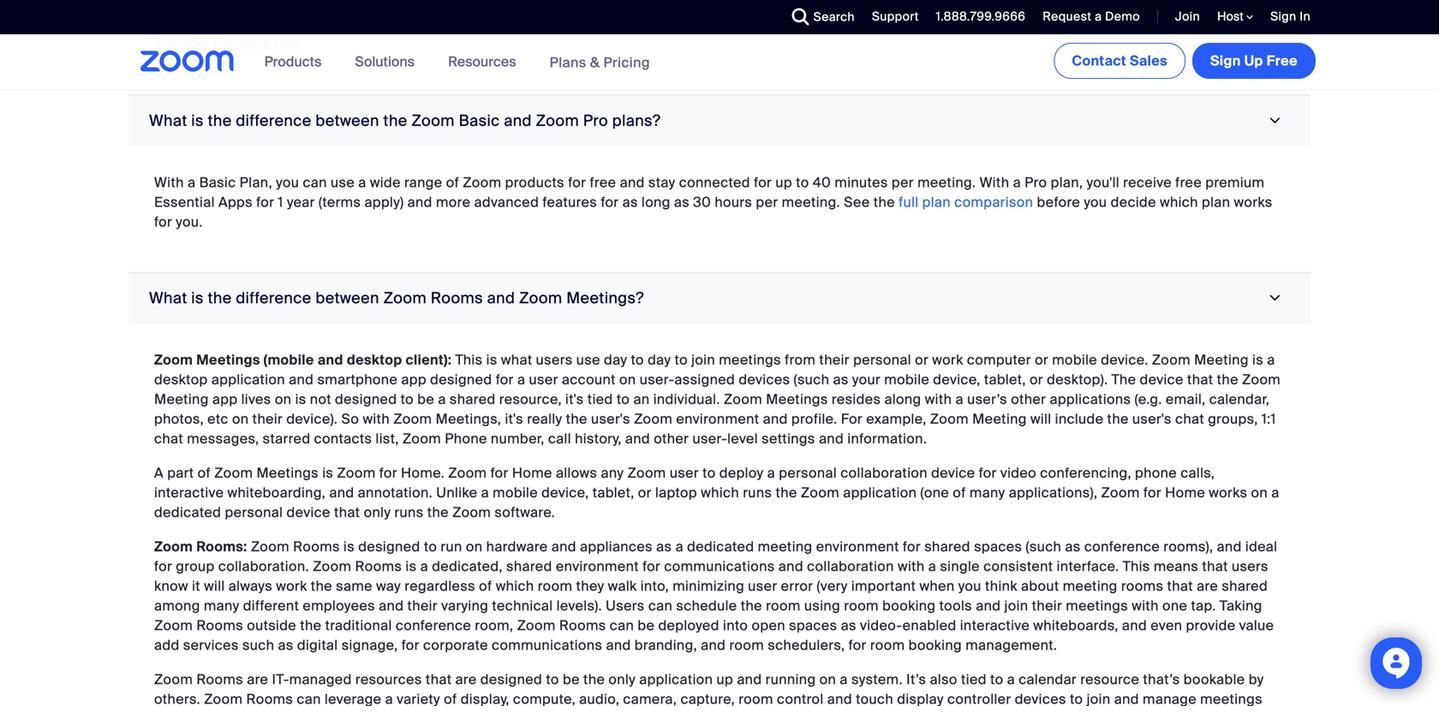 Task type: locate. For each thing, give the bounding box(es) containing it.
1 horizontal spatial pro
[[1025, 173, 1047, 191]]

0 horizontal spatial meeting
[[758, 537, 813, 555]]

walk
[[608, 577, 637, 595]]

it's
[[907, 670, 926, 688]]

zoom rooms are it-managed resources that are designed to be the only application up and running on a system. it's also tied to a calendar resource that's bookable by others. zoom rooms can leverage a variety of display, compute, audio, camera, capture, room control and touch display controller devices to join and manage meeting
[[154, 670, 1279, 706]]

2 vertical spatial environment
[[556, 557, 639, 575]]

applications),
[[1009, 483, 1098, 501]]

only
[[364, 503, 391, 521], [609, 670, 636, 688]]

0 vertical spatial schedule
[[832, 16, 893, 34]]

on up dedicated,
[[466, 537, 483, 555]]

works inside a part of zoom meetings is zoom for home. zoom for home allows any zoom user to deploy a personal collaboration device for video conferencing, phone calls, interactive whiteboarding, and annotation. unlike a mobile device, tablet, or laptop which runs the zoom application (one of many applications), zoom for home works on a dedicated personal device that only runs the zoom software.
[[1209, 483, 1248, 501]]

1 horizontal spatial free
[[1176, 173, 1202, 191]]

collaboration inside a part of zoom meetings is zoom for home. zoom for home allows any zoom user to deploy a personal collaboration device for video conferencing, phone calls, interactive whiteboarding, and annotation. unlike a mobile device, tablet, or laptop which runs the zoom application (one of many applications), zoom for home works on a dedicated personal device that only runs the zoom software.
[[841, 464, 928, 482]]

1 horizontal spatial spaces
[[974, 537, 1022, 555]]

1 horizontal spatial use
[[576, 351, 600, 369]]

1 vertical spatial schedule
[[676, 597, 737, 615]]

1 horizontal spatial user's
[[1133, 410, 1172, 428]]

0 vertical spatial communications
[[664, 557, 775, 575]]

single
[[940, 557, 980, 575]]

to inside zoom rooms is designed to run on hardware and appliances as a dedicated meeting environment for shared spaces (such as conference rooms), and ideal for group collaboration. zoom rooms is a dedicated, shared environment for communications and collaboration with a single consistent interface. this means that users know it will always work the same way regardless of which room they walk into, minimizing user error (very important when you think about meeting rooms that are shared among many different employees and their varying technical levels). users can schedule the room using room booking tools and join their meetings with one tap. taking zoom rooms outside the traditional conference room, zoom rooms can be deployed into open spaces as video-enabled interactive whiteboards, and even provide value add services such as digital signage, for corporate communications and branding, and room schedulers, for room booking management.
[[424, 537, 437, 555]]

communications up the minimizing
[[664, 557, 775, 575]]

0 vertical spatial up
[[776, 173, 793, 191]]

1 vertical spatial (such
[[1026, 537, 1062, 555]]

user's
[[591, 410, 630, 428], [1133, 410, 1172, 428]]

you down you'll
[[1084, 193, 1107, 211]]

sign left up
[[1211, 52, 1241, 70]]

and up what
[[487, 288, 515, 308]]

also
[[930, 670, 958, 688]]

1 need from the left
[[778, 16, 812, 34]]

1 vertical spatial sign
[[1211, 52, 1241, 70]]

2 day from the left
[[648, 351, 671, 369]]

user up laptop
[[670, 464, 699, 482]]

0 horizontal spatial meeting
[[154, 390, 209, 408]]

personal down settings
[[779, 464, 837, 482]]

0 horizontal spatial tied
[[588, 390, 613, 408]]

meetings inside this is what users use day to day to join meetings from their personal or work computer or mobile device. zoom meeting is a desktop application and smartphone app designed for a user account on user-assigned devices (such as your mobile device, tablet, or desktop). the device that the zoom meeting app lives on is not designed to be a shared resource, it's tied to an individual. zoom meetings resides along with a user's other applications (e.g. email, calendar, photos, etc on their device). so with zoom meetings, it's really the user's zoom environment and profile. for example, zoom meeting will include the user's chat groups, 1:1 chat messages, starred contacts list, zoom phone number, call history, and other user-level settings and information.
[[719, 351, 781, 369]]

day up the account at the bottom of the page
[[604, 351, 627, 369]]

or inside a part of zoom meetings is zoom for home. zoom for home allows any zoom user to deploy a personal collaboration device for video conferencing, phone calls, interactive whiteboarding, and annotation. unlike a mobile device, tablet, or laptop which runs the zoom application (one of many applications), zoom for home works on a dedicated personal device that only runs the zoom software.
[[638, 483, 652, 501]]

2 vertical spatial which
[[496, 577, 534, 595]]

their
[[819, 351, 850, 369], [252, 410, 283, 428], [407, 597, 438, 615], [1032, 597, 1063, 615]]

a licensed user can host an unlimited number of meetings. however if multiple users have the need to schedule separate meetings, you will need additional meeting licenses per each user.
[[154, 16, 1242, 53]]

licensed
[[167, 16, 224, 34]]

1 vertical spatial meeting.
[[782, 193, 840, 211]]

before you decide which plan works for you.
[[154, 193, 1273, 231]]

1 vertical spatial personal
[[779, 464, 837, 482]]

1 vertical spatial mobile
[[884, 370, 930, 388]]

on inside a part of zoom meetings is zoom for home. zoom for home allows any zoom user to deploy a personal collaboration device for video conferencing, phone calls, interactive whiteboarding, and annotation. unlike a mobile device, tablet, or laptop which runs the zoom application (one of many applications), zoom for home works on a dedicated personal device that only runs the zoom software.
[[1251, 483, 1268, 501]]

1 free from the left
[[590, 173, 616, 191]]

a up 'regardless' in the bottom left of the page
[[420, 557, 428, 575]]

information.
[[848, 429, 927, 447]]

0 vertical spatial what
[[149, 111, 187, 130]]

can inside zoom rooms are it-managed resources that are designed to be the only application up and running on a system. it's also tied to a calendar resource that's bookable by others. zoom rooms can leverage a variety of display, compute, audio, camera, capture, room control and touch display controller devices to join and manage meeting
[[297, 690, 321, 706]]

1 vertical spatial up
[[717, 670, 734, 688]]

up left 40
[[776, 173, 793, 191]]

users
[[606, 597, 645, 615]]

free right receive at the top right of page
[[1176, 173, 1202, 191]]

1 vertical spatial between
[[316, 288, 379, 308]]

will up "contact"
[[1055, 16, 1076, 34]]

2 between from the top
[[316, 288, 379, 308]]

interactive inside a part of zoom meetings is zoom for home. zoom for home allows any zoom user to deploy a personal collaboration device for video conferencing, phone calls, interactive whiteboarding, and annotation. unlike a mobile device, tablet, or laptop which runs the zoom application (one of many applications), zoom for home works on a dedicated personal device that only runs the zoom software.
[[154, 483, 224, 501]]

0 horizontal spatial spaces
[[789, 616, 837, 634]]

right image inside what is the difference between the zoom basic and zoom pro plans? dropdown button
[[1264, 113, 1287, 128]]

0 vertical spatial mobile
[[1052, 351, 1098, 369]]

zoom up range
[[412, 111, 455, 130]]

be inside zoom rooms is designed to run on hardware and appliances as a dedicated meeting environment for shared spaces (such as conference rooms), and ideal for group collaboration. zoom rooms is a dedicated, shared environment for communications and collaboration with a single consistent interface. this means that users know it will always work the same way regardless of which room they walk into, minimizing user error (very important when you think about meeting rooms that are shared among many different employees and their varying technical levels). users can schedule the room using room booking tools and join their meetings with one tap. taking zoom rooms outside the traditional conference room, zoom rooms can be deployed into open spaces as video-enabled interactive whiteboards, and even provide value add services such as digital signage, for corporate communications and branding, and room schedulers, for room booking management.
[[638, 616, 655, 634]]

0 vertical spatial desktop
[[347, 351, 402, 369]]

booking down the "enabled"
[[909, 636, 962, 654]]

will left include
[[1031, 410, 1052, 428]]

as
[[623, 193, 638, 211], [674, 193, 690, 211], [833, 370, 849, 388], [656, 537, 672, 555], [1065, 537, 1081, 555], [841, 616, 857, 634], [278, 636, 294, 654]]

1 vertical spatial it's
[[505, 410, 524, 428]]

you inside a licensed user can host an unlimited number of meetings. however if multiple users have the need to schedule separate meetings, you will need additional meeting licenses per each user.
[[1029, 16, 1052, 34]]

1 horizontal spatial interactive
[[960, 616, 1030, 634]]

1 horizontal spatial with
[[980, 173, 1010, 191]]

users left have
[[678, 16, 714, 34]]

on right etc
[[232, 410, 249, 428]]

2 horizontal spatial per
[[892, 173, 914, 191]]

multiple
[[621, 16, 674, 34]]

meetings inside a part of zoom meetings is zoom for home. zoom for home allows any zoom user to deploy a personal collaboration device for video conferencing, phone calls, interactive whiteboarding, and annotation. unlike a mobile device, tablet, or laptop which runs the zoom application (one of many applications), zoom for home works on a dedicated personal device that only runs the zoom software.
[[257, 464, 319, 482]]

for left you.
[[154, 213, 172, 231]]

2 horizontal spatial be
[[638, 616, 655, 634]]

0 vertical spatial difference
[[236, 111, 312, 130]]

0 vertical spatial this
[[455, 351, 483, 369]]

between
[[316, 111, 379, 130], [316, 288, 379, 308]]

0 horizontal spatial which
[[496, 577, 534, 595]]

room up "levels)."
[[538, 577, 573, 595]]

1 what from the top
[[149, 111, 187, 130]]

0 horizontal spatial runs
[[394, 503, 424, 521]]

it
[[192, 577, 200, 595]]

1 horizontal spatial which
[[701, 483, 739, 501]]

devices inside zoom rooms are it-managed resources that are designed to be the only application up and running on a system. it's also tied to a calendar resource that's bookable by others. zoom rooms can leverage a variety of display, compute, audio, camera, capture, room control and touch display controller devices to join and manage meeting
[[1015, 690, 1067, 706]]

group
[[176, 557, 215, 575]]

need up "contact"
[[1080, 16, 1114, 34]]

(such up consistent
[[1026, 537, 1062, 555]]

shared inside this is what users use day to day to join meetings from their personal or work computer or mobile device. zoom meeting is a desktop application and smartphone app designed for a user account on user-assigned devices (such as your mobile device, tablet, or desktop). the device that the zoom meeting app lives on is not designed to be a shared resource, it's tied to an individual. zoom meetings resides along with a user's other applications (e.g. email, calendar, photos, etc on their device). so with zoom meetings, it's really the user's zoom environment and profile. for example, zoom meeting will include the user's chat groups, 1:1 chat messages, starred contacts list, zoom phone number, call history, and other user-level settings and information.
[[450, 390, 496, 408]]

the
[[1112, 370, 1136, 388]]

work
[[932, 351, 964, 369], [276, 577, 307, 595]]

1 vertical spatial devices
[[1015, 690, 1067, 706]]

appliances
[[580, 537, 653, 555]]

1 horizontal spatial it's
[[566, 390, 584, 408]]

to
[[816, 16, 829, 34], [796, 173, 809, 191], [631, 351, 644, 369], [675, 351, 688, 369], [401, 390, 414, 408], [617, 390, 630, 408], [703, 464, 716, 482], [424, 537, 437, 555], [546, 670, 559, 688], [990, 670, 1004, 688], [1070, 690, 1083, 706]]

0 horizontal spatial use
[[331, 173, 355, 191]]

1 horizontal spatial plan
[[1202, 193, 1231, 211]]

1 vertical spatial tied
[[961, 670, 987, 688]]

if
[[609, 16, 617, 34]]

advanced
[[474, 193, 539, 211]]

rooms up client):
[[431, 288, 483, 308]]

0 horizontal spatial (such
[[794, 370, 830, 388]]

email,
[[1166, 390, 1206, 408]]

meeting up calendar,
[[1194, 351, 1249, 369]]

can inside with a basic plan, you can use a wide range of zoom products for free and stay connected for up to 40 minutes per meeting. with a pro plan, you'll receive free premium essential apps for 1 year (terms apply) and more advanced features for as long as 30 hours per meeting. see the
[[303, 173, 327, 191]]

booking up the "enabled"
[[883, 597, 936, 615]]

their down 'regardless' in the bottom left of the page
[[407, 597, 438, 615]]

2 horizontal spatial personal
[[853, 351, 912, 369]]

are up the tap.
[[1197, 577, 1218, 595]]

be up branding,
[[638, 616, 655, 634]]

1 horizontal spatial chat
[[1176, 410, 1205, 428]]

or
[[915, 351, 929, 369], [1035, 351, 1049, 369], [1030, 370, 1044, 388], [638, 483, 652, 501]]

0 horizontal spatial up
[[717, 670, 734, 688]]

decide
[[1111, 193, 1157, 211]]

between for the
[[316, 111, 379, 130]]

day up individual.
[[648, 351, 671, 369]]

will inside a licensed user can host an unlimited number of meetings. however if multiple users have the need to schedule separate meetings, you will need additional meeting licenses per each user.
[[1055, 16, 1076, 34]]

of right (one
[[953, 483, 966, 501]]

per inside a licensed user can host an unlimited number of meetings. however if multiple users have the need to schedule separate meetings, you will need additional meeting licenses per each user.
[[213, 35, 235, 53]]

room down into
[[730, 636, 764, 654]]

features
[[543, 193, 597, 211]]

plans?
[[612, 111, 661, 130]]

join
[[692, 351, 715, 369], [1005, 597, 1029, 615], [1087, 690, 1111, 706]]

&
[[590, 53, 600, 71]]

work left computer
[[932, 351, 964, 369]]

comparison
[[955, 193, 1034, 211]]

2 horizontal spatial device
[[1140, 370, 1184, 388]]

with right the along
[[925, 390, 952, 408]]

the inside a licensed user can host an unlimited number of meetings. however if multiple users have the need to schedule separate meetings, you will need additional meeting licenses per each user.
[[753, 16, 775, 34]]

1 vertical spatial this
[[1123, 557, 1150, 575]]

pricing
[[604, 53, 650, 71]]

zoom up unlike
[[448, 464, 487, 482]]

others.
[[154, 690, 200, 706]]

will
[[1055, 16, 1076, 34], [1031, 410, 1052, 428], [204, 577, 225, 595]]

join
[[1175, 9, 1200, 24]]

hours
[[715, 193, 752, 211]]

desktop up smartphone
[[347, 351, 402, 369]]

0 horizontal spatial interactive
[[154, 483, 224, 501]]

runs
[[743, 483, 772, 501], [394, 503, 424, 521]]

users inside a licensed user can host an unlimited number of meetings. however if multiple users have the need to schedule separate meetings, you will need additional meeting licenses per each user.
[[678, 16, 714, 34]]

up inside zoom rooms are it-managed resources that are designed to be the only application up and running on a system. it's also tied to a calendar resource that's bookable by others. zoom rooms can leverage a variety of display, compute, audio, camera, capture, room control and touch display controller devices to join and manage meeting
[[717, 670, 734, 688]]

desktop inside this is what users use day to day to join meetings from their personal or work computer or mobile device. zoom meeting is a desktop application and smartphone app designed for a user account on user-assigned devices (such as your mobile device, tablet, or desktop). the device that the zoom meeting app lives on is not designed to be a shared resource, it's tied to an individual. zoom meetings resides along with a user's other applications (e.g. email, calendar, photos, etc on their device). so with zoom meetings, it's really the user's zoom environment and profile. for example, zoom meeting will include the user's chat groups, 1:1 chat messages, starred contacts list, zoom phone number, call history, and other user-level settings and information.
[[154, 370, 208, 388]]

this
[[455, 351, 483, 369], [1123, 557, 1150, 575]]

it-
[[272, 670, 289, 688]]

1 horizontal spatial tablet,
[[984, 370, 1026, 388]]

list,
[[376, 429, 399, 447]]

designed down smartphone
[[335, 390, 397, 408]]

1 a from the top
[[154, 16, 164, 34]]

2 right image from the top
[[1264, 290, 1287, 306]]

zoom down user's
[[930, 410, 969, 428]]

1 vertical spatial right image
[[1264, 290, 1287, 306]]

0 horizontal spatial other
[[654, 429, 689, 447]]

user inside this is what users use day to day to join meetings from their personal or work computer or mobile device. zoom meeting is a desktop application and smartphone app designed for a user account on user-assigned devices (such as your mobile device, tablet, or desktop). the device that the zoom meeting app lives on is not designed to be a shared resource, it's tied to an individual. zoom meetings resides along with a user's other applications (e.g. email, calendar, photos, etc on their device). so with zoom meetings, it's really the user's zoom environment and profile. for example, zoom meeting will include the user's chat groups, 1:1 chat messages, starred contacts list, zoom phone number, call history, and other user-level settings and information.
[[529, 370, 558, 388]]

0 vertical spatial app
[[401, 370, 427, 388]]

collaboration down information.
[[841, 464, 928, 482]]

use inside this is what users use day to day to join meetings from their personal or work computer or mobile device. zoom meeting is a desktop application and smartphone app designed for a user account on user-assigned devices (such as your mobile device, tablet, or desktop). the device that the zoom meeting app lives on is not designed to be a shared resource, it's tied to an individual. zoom meetings resides along with a user's other applications (e.g. email, calendar, photos, etc on their device). so with zoom meetings, it's really the user's zoom environment and profile. for example, zoom meeting will include the user's chat groups, 1:1 chat messages, starred contacts list, zoom phone number, call history, and other user-level settings and information.
[[576, 351, 600, 369]]

interactive
[[154, 483, 224, 501], [960, 616, 1030, 634]]

only inside a part of zoom meetings is zoom for home. zoom for home allows any zoom user to deploy a personal collaboration device for video conferencing, phone calls, interactive whiteboarding, and annotation. unlike a mobile device, tablet, or laptop which runs the zoom application (one of many applications), zoom for home works on a dedicated personal device that only runs the zoom software.
[[364, 503, 391, 521]]

difference
[[236, 111, 312, 130], [236, 288, 312, 308]]

a inside a licensed user can host an unlimited number of meetings. however if multiple users have the need to schedule separate meetings, you will need additional meeting licenses per each user.
[[154, 16, 164, 34]]

tap.
[[1191, 597, 1216, 615]]

1 horizontal spatial meetings
[[1066, 597, 1128, 615]]

banner
[[120, 34, 1319, 90]]

on up control
[[820, 670, 836, 688]]

basic down resources
[[459, 111, 500, 130]]

meeting down user's
[[973, 410, 1027, 428]]

about
[[1021, 577, 1059, 595]]

tied inside this is what users use day to day to join meetings from their personal or work computer or mobile device. zoom meeting is a desktop application and smartphone app designed for a user account on user-assigned devices (such as your mobile device, tablet, or desktop). the device that the zoom meeting app lives on is not designed to be a shared resource, it's tied to an individual. zoom meetings resides along with a user's other applications (e.g. email, calendar, photos, etc on their device). so with zoom meetings, it's really the user's zoom environment and profile. for example, zoom meeting will include the user's chat groups, 1:1 chat messages, starred contacts list, zoom phone number, call history, and other user-level settings and information.
[[588, 390, 613, 408]]

you down single
[[958, 577, 982, 595]]

conference up corporate
[[396, 616, 471, 634]]

unlimited
[[341, 16, 402, 34]]

free up features
[[590, 173, 616, 191]]

1 horizontal spatial will
[[1031, 410, 1052, 428]]

application up camera,
[[639, 670, 713, 688]]

banner containing contact sales
[[120, 34, 1319, 90]]

an inside this is what users use day to day to join meetings from their personal or work computer or mobile device. zoom meeting is a desktop application and smartphone app designed for a user account on user-assigned devices (such as your mobile device, tablet, or desktop). the device that the zoom meeting app lives on is not designed to be a shared resource, it's tied to an individual. zoom meetings resides along with a user's other applications (e.g. email, calendar, photos, etc on their device). so with zoom meetings, it's really the user's zoom environment and profile. for example, zoom meeting will include the user's chat groups, 1:1 chat messages, starred contacts list, zoom phone number, call history, and other user-level settings and information.
[[634, 390, 650, 408]]

collaboration inside zoom rooms is designed to run on hardware and appliances as a dedicated meeting environment for shared spaces (such as conference rooms), and ideal for group collaboration. zoom rooms is a dedicated, shared environment for communications and collaboration with a single consistent interface. this means that users know it will always work the same way regardless of which room they walk into, minimizing user error (very important when you think about meeting rooms that are shared among many different employees and their varying technical levels). users can schedule the room using room booking tools and join their meetings with one tap. taking zoom rooms outside the traditional conference room, zoom rooms can be deployed into open spaces as video-enabled interactive whiteboards, and even provide value add services such as digital signage, for corporate communications and branding, and room schedulers, for room booking management.
[[807, 557, 894, 575]]

which inside zoom rooms is designed to run on hardware and appliances as a dedicated meeting environment for shared spaces (such as conference rooms), and ideal for group collaboration. zoom rooms is a dedicated, shared environment for communications and collaboration with a single consistent interface. this means that users know it will always work the same way regardless of which room they walk into, minimizing user error (very important when you think about meeting rooms that are shared among many different employees and their varying technical levels). users can schedule the room using room booking tools and join their meetings with one tap. taking zoom rooms outside the traditional conference room, zoom rooms can be deployed into open spaces as video-enabled interactive whiteboards, and even provide value add services such as digital signage, for corporate communications and branding, and room schedulers, for room booking management.
[[496, 577, 534, 595]]

as left 30
[[674, 193, 690, 211]]

zoom
[[412, 111, 455, 130], [536, 111, 579, 130], [463, 173, 502, 191], [383, 288, 427, 308], [519, 288, 562, 308], [154, 351, 193, 369], [1152, 351, 1191, 369], [1242, 370, 1281, 388], [724, 390, 763, 408], [393, 410, 432, 428], [634, 410, 673, 428], [930, 410, 969, 428], [403, 429, 441, 447], [214, 464, 253, 482], [337, 464, 376, 482], [448, 464, 487, 482], [628, 464, 666, 482], [801, 483, 840, 501], [1101, 483, 1140, 501], [452, 503, 491, 521], [154, 537, 193, 555], [251, 537, 290, 555], [313, 557, 352, 575], [154, 616, 193, 634], [517, 616, 556, 634], [154, 670, 193, 688], [204, 690, 243, 706]]

2 need from the left
[[1080, 16, 1114, 34]]

user.
[[275, 35, 307, 53]]

schedule inside a licensed user can host an unlimited number of meetings. however if multiple users have the need to schedule separate meetings, you will need additional meeting licenses per each user.
[[832, 16, 893, 34]]

2 what from the top
[[149, 288, 187, 308]]

long
[[642, 193, 671, 211]]

1 horizontal spatial communications
[[664, 557, 775, 575]]

join down the "resource"
[[1087, 690, 1111, 706]]

along
[[885, 390, 922, 408]]

zoom up advanced
[[463, 173, 502, 191]]

0 horizontal spatial user-
[[640, 370, 675, 388]]

an inside a licensed user can host an unlimited number of meetings. however if multiple users have the need to schedule separate meetings, you will need additional meeting licenses per each user.
[[321, 16, 337, 34]]

0 horizontal spatial need
[[778, 16, 812, 34]]

0 vertical spatial will
[[1055, 16, 1076, 34]]

1 horizontal spatial many
[[970, 483, 1005, 501]]

1 horizontal spatial app
[[401, 370, 427, 388]]

1 vertical spatial per
[[892, 173, 914, 191]]

0 vertical spatial other
[[1011, 390, 1046, 408]]

environment up (very at the right bottom of page
[[816, 537, 899, 555]]

managed
[[289, 670, 352, 688]]

meetings inside zoom rooms is designed to run on hardware and appliances as a dedicated meeting environment for shared spaces (such as conference rooms), and ideal for group collaboration. zoom rooms is a dedicated, shared environment for communications and collaboration with a single consistent interface. this means that users know it will always work the same way regardless of which room they walk into, minimizing user error (very important when you think about meeting rooms that are shared among many different employees and their varying technical levels). users can schedule the room using room booking tools and join their meetings with one tap. taking zoom rooms outside the traditional conference room, zoom rooms can be deployed into open spaces as video-enabled interactive whiteboards, and even provide value add services such as digital signage, for corporate communications and branding, and room schedulers, for room booking management.
[[1066, 597, 1128, 615]]

additional
[[1117, 16, 1183, 34]]

is down you.
[[191, 288, 204, 308]]

1 vertical spatial meeting
[[154, 390, 209, 408]]

zoom up calendar,
[[1242, 370, 1281, 388]]

1 vertical spatial works
[[1209, 483, 1248, 501]]

0 vertical spatial (such
[[794, 370, 830, 388]]

device, inside this is what users use day to day to join meetings from their personal or work computer or mobile device. zoom meeting is a desktop application and smartphone app designed for a user account on user-assigned devices (such as your mobile device, tablet, or desktop). the device that the zoom meeting app lives on is not designed to be a shared resource, it's tied to an individual. zoom meetings resides along with a user's other applications (e.g. email, calendar, photos, etc on their device). so with zoom meetings, it's really the user's zoom environment and profile. for example, zoom meeting will include the user's chat groups, 1:1 chat messages, starred contacts list, zoom phone number, call history, and other user-level settings and information.
[[933, 370, 981, 388]]

dedicated up the minimizing
[[687, 537, 754, 555]]

pro inside with a basic plan, you can use a wide range of zoom products for free and stay connected for up to 40 minutes per meeting. with a pro plan, you'll receive free premium essential apps for 1 year (terms apply) and more advanced features for as long as 30 hours per meeting. see the
[[1025, 173, 1047, 191]]

spaces
[[974, 537, 1022, 555], [789, 616, 837, 634]]

room down error
[[766, 597, 801, 615]]

1 right image from the top
[[1264, 113, 1287, 128]]

0 horizontal spatial app
[[212, 390, 238, 408]]

spaces up schedulers,
[[789, 616, 837, 634]]

user inside zoom rooms is designed to run on hardware and appliances as a dedicated meeting environment for shared spaces (such as conference rooms), and ideal for group collaboration. zoom rooms is a dedicated, shared environment for communications and collaboration with a single consistent interface. this means that users know it will always work the same way regardless of which room they walk into, minimizing user error (very important when you think about meeting rooms that are shared among many different employees and their varying technical levels). users can schedule the room using room booking tools and join their meetings with one tap. taking zoom rooms outside the traditional conference room, zoom rooms can be deployed into open spaces as video-enabled interactive whiteboards, and even provide value add services such as digital signage, for corporate communications and branding, and room schedulers, for room booking management.
[[748, 577, 777, 595]]

2 plan from the left
[[1202, 193, 1231, 211]]

and inside a part of zoom meetings is zoom for home. zoom for home allows any zoom user to deploy a personal collaboration device for video conferencing, phone calls, interactive whiteboarding, and annotation. unlike a mobile device, tablet, or laptop which runs the zoom application (one of many applications), zoom for home works on a dedicated personal device that only runs the zoom software.
[[329, 483, 354, 501]]

2 horizontal spatial which
[[1160, 193, 1199, 211]]

and right hardware
[[552, 537, 576, 555]]

and down range
[[408, 193, 432, 211]]

1 vertical spatial many
[[204, 597, 239, 615]]

2 difference from the top
[[236, 288, 312, 308]]

1 horizontal spatial meeting
[[973, 410, 1027, 428]]

will inside this is what users use day to day to join meetings from their personal or work computer or mobile device. zoom meeting is a desktop application and smartphone app designed for a user account on user-assigned devices (such as your mobile device, tablet, or desktop). the device that the zoom meeting app lives on is not designed to be a shared resource, it's tied to an individual. zoom meetings resides along with a user's other applications (e.g. email, calendar, photos, etc on their device). so with zoom meetings, it's really the user's zoom environment and profile. for example, zoom meeting will include the user's chat groups, 1:1 chat messages, starred contacts list, zoom phone number, call history, and other user-level settings and information.
[[1031, 410, 1052, 428]]

on right lives
[[275, 390, 292, 408]]

designed inside zoom rooms is designed to run on hardware and appliances as a dedicated meeting environment for shared spaces (such as conference rooms), and ideal for group collaboration. zoom rooms is a dedicated, shared environment for communications and collaboration with a single consistent interface. this means that users know it will always work the same way regardless of which room they walk into, minimizing user error (very important when you think about meeting rooms that are shared among many different employees and their varying technical levels). users can schedule the room using room booking tools and join their meetings with one tap. taking zoom rooms outside the traditional conference room, zoom rooms can be deployed into open spaces as video-enabled interactive whiteboards, and even provide value add services such as digital signage, for corporate communications and branding, and room schedulers, for room booking management.
[[358, 537, 420, 555]]

tied inside zoom rooms are it-managed resources that are designed to be the only application up and running on a system. it's also tied to a calendar resource that's bookable by others. zoom rooms can leverage a variety of display, compute, audio, camera, capture, room control and touch display controller devices to join and manage meeting
[[961, 670, 987, 688]]

sign inside button
[[1211, 52, 1241, 70]]

many inside a part of zoom meetings is zoom for home. zoom for home allows any zoom user to deploy a personal collaboration device for video conferencing, phone calls, interactive whiteboarding, and annotation. unlike a mobile device, tablet, or laptop which runs the zoom application (one of many applications), zoom for home works on a dedicated personal device that only runs the zoom software.
[[970, 483, 1005, 501]]

a up licenses
[[154, 16, 164, 34]]

right image inside the what is the difference between zoom rooms and zoom meetings? dropdown button
[[1264, 290, 1287, 306]]

1 vertical spatial interactive
[[960, 616, 1030, 634]]

are left it-
[[247, 670, 268, 688]]

1 vertical spatial dedicated
[[687, 537, 754, 555]]

home down calls, on the right bottom
[[1165, 483, 1206, 501]]

products
[[505, 173, 565, 191]]

0 vertical spatial sign
[[1271, 9, 1297, 24]]

for up features
[[568, 173, 586, 191]]

0 vertical spatial an
[[321, 16, 337, 34]]

1 between from the top
[[316, 111, 379, 130]]

many inside zoom rooms is designed to run on hardware and appliances as a dedicated meeting environment for shared spaces (such as conference rooms), and ideal for group collaboration. zoom rooms is a dedicated, shared environment for communications and collaboration with a single consistent interface. this means that users know it will always work the same way regardless of which room they walk into, minimizing user error (very important when you think about meeting rooms that are shared among many different employees and their varying technical levels). users can schedule the room using room booking tools and join their meetings with one tap. taking zoom rooms outside the traditional conference room, zoom rooms can be deployed into open spaces as video-enabled interactive whiteboards, and even provide value add services such as digital signage, for corporate communications and branding, and room schedulers, for room booking management.
[[204, 597, 239, 615]]

personal down whiteboarding, on the left of page
[[225, 503, 283, 521]]

1 horizontal spatial device,
[[933, 370, 981, 388]]

be up compute,
[[563, 670, 580, 688]]

rooms:
[[196, 537, 247, 555]]

meeting inside a licensed user can host an unlimited number of meetings. however if multiple users have the need to schedule separate meetings, you will need additional meeting licenses per each user.
[[1187, 16, 1242, 34]]

1 horizontal spatial this
[[1123, 557, 1150, 575]]

meetings up whiteboards,
[[1066, 597, 1128, 615]]

1 difference from the top
[[236, 111, 312, 130]]

join inside zoom rooms are it-managed resources that are designed to be the only application up and running on a system. it's also tied to a calendar resource that's bookable by others. zoom rooms can leverage a variety of display, compute, audio, camera, capture, room control and touch display controller devices to join and manage meeting
[[1087, 690, 1111, 706]]

basic inside with a basic plan, you can use a wide range of zoom products for free and stay connected for up to 40 minutes per meeting. with a pro plan, you'll receive free premium essential apps for 1 year (terms apply) and more advanced features for as long as 30 hours per meeting. see the
[[199, 173, 236, 191]]

1 vertical spatial communications
[[492, 636, 603, 654]]

1 vertical spatial a
[[154, 464, 164, 482]]

(such inside this is what users use day to day to join meetings from their personal or work computer or mobile device. zoom meeting is a desktop application and smartphone app designed for a user account on user-assigned devices (such as your mobile device, tablet, or desktop). the device that the zoom meeting app lives on is not designed to be a shared resource, it's tied to an individual. zoom meetings resides along with a user's other applications (e.g. email, calendar, photos, etc on their device). so with zoom meetings, it's really the user's zoom environment and profile. for example, zoom meeting will include the user's chat groups, 1:1 chat messages, starred contacts list, zoom phone number, call history, and other user-level settings and information.
[[794, 370, 830, 388]]

room,
[[475, 616, 514, 634]]

0 vertical spatial meeting.
[[918, 173, 976, 191]]

2 vertical spatial be
[[563, 670, 580, 688]]

as inside this is what users use day to day to join meetings from their personal or work computer or mobile device. zoom meeting is a desktop application and smartphone app designed for a user account on user-assigned devices (such as your mobile device, tablet, or desktop). the device that the zoom meeting app lives on is not designed to be a shared resource, it's tied to an individual. zoom meetings resides along with a user's other applications (e.g. email, calendar, photos, etc on their device). so with zoom meetings, it's really the user's zoom environment and profile. for example, zoom meeting will include the user's chat groups, 1:1 chat messages, starred contacts list, zoom phone number, call history, and other user-level settings and information.
[[833, 370, 849, 388]]

for down what
[[496, 370, 514, 388]]

1 with from the left
[[154, 173, 184, 191]]

room inside zoom rooms are it-managed resources that are designed to be the only application up and running on a system. it's also tied to a calendar resource that's bookable by others. zoom rooms can leverage a variety of display, compute, audio, camera, capture, room control and touch display controller devices to join and manage meeting
[[739, 690, 774, 706]]

any
[[601, 464, 624, 482]]

0 horizontal spatial home
[[512, 464, 552, 482]]

designed inside zoom rooms are it-managed resources that are designed to be the only application up and running on a system. it's also tied to a calendar resource that's bookable by others. zoom rooms can leverage a variety of display, compute, audio, camera, capture, room control and touch display controller devices to join and manage meeting
[[480, 670, 542, 688]]

are
[[1197, 577, 1218, 595], [247, 670, 268, 688], [455, 670, 477, 688]]

user
[[227, 16, 257, 34], [529, 370, 558, 388], [670, 464, 699, 482], [748, 577, 777, 595]]

0 vertical spatial tied
[[588, 390, 613, 408]]

a inside a part of zoom meetings is zoom for home. zoom for home allows any zoom user to deploy a personal collaboration device for video conferencing, phone calls, interactive whiteboarding, and annotation. unlike a mobile device, tablet, or laptop which runs the zoom application (one of many applications), zoom for home works on a dedicated personal device that only runs the zoom software.
[[154, 464, 164, 482]]

be
[[417, 390, 434, 408], [638, 616, 655, 634], [563, 670, 580, 688]]

0 horizontal spatial pro
[[583, 111, 608, 130]]

plans & pricing link
[[550, 53, 650, 71], [550, 53, 650, 71]]

2 vertical spatial device
[[287, 503, 331, 521]]

a for a part of zoom meetings is zoom for home. zoom for home allows any zoom user to deploy a personal collaboration device for video conferencing, phone calls, interactive whiteboarding, and annotation. unlike a mobile device, tablet, or laptop which runs the zoom application (one of many applications), zoom for home works on a dedicated personal device that only runs the zoom software.
[[154, 464, 164, 482]]

can
[[260, 16, 284, 34], [303, 173, 327, 191], [648, 597, 673, 615], [610, 616, 634, 634], [297, 690, 321, 706]]

1 vertical spatial only
[[609, 670, 636, 688]]

meeting
[[1194, 351, 1249, 369], [154, 390, 209, 408], [973, 410, 1027, 428]]

for up 'know'
[[154, 557, 172, 575]]

users
[[678, 16, 714, 34], [536, 351, 573, 369], [1232, 557, 1269, 575]]

1 vertical spatial be
[[638, 616, 655, 634]]

of inside zoom rooms is designed to run on hardware and appliances as a dedicated meeting environment for shared spaces (such as conference rooms), and ideal for group collaboration. zoom rooms is a dedicated, shared environment for communications and collaboration with a single consistent interface. this means that users know it will always work the same way regardless of which room they walk into, minimizing user error (very important when you think about meeting rooms that are shared among many different employees and their varying technical levels). users can schedule the room using room booking tools and join their meetings with one tap. taking zoom rooms outside the traditional conference room, zoom rooms can be deployed into open spaces as video-enabled interactive whiteboards, and even provide value add services such as digital signage, for corporate communications and branding, and room schedulers, for room booking management.
[[479, 577, 492, 595]]

rooms inside dropdown button
[[431, 288, 483, 308]]

home.
[[401, 464, 445, 482]]

you inside with a basic plan, you can use a wide range of zoom products for free and stay connected for up to 40 minutes per meeting. with a pro plan, you'll receive free premium essential apps for 1 year (terms apply) and more advanced features for as long as 30 hours per meeting. see the
[[276, 173, 299, 191]]

right image
[[1264, 113, 1287, 128], [1264, 290, 1287, 306]]

and inside what is the difference between the zoom basic and zoom pro plans? dropdown button
[[504, 111, 532, 130]]

0 horizontal spatial work
[[276, 577, 307, 595]]

30
[[693, 193, 711, 211]]

plan
[[922, 193, 951, 211], [1202, 193, 1231, 211]]

0 vertical spatial right image
[[1264, 113, 1287, 128]]

rooms
[[1121, 577, 1164, 595]]

among
[[154, 597, 200, 615]]

many down always
[[204, 597, 239, 615]]

meetings?
[[567, 288, 644, 308]]

contacts
[[314, 429, 372, 447]]

with up comparison
[[980, 173, 1010, 191]]

1
[[278, 193, 283, 211]]

0 vertical spatial meetings
[[719, 351, 781, 369]]

0 vertical spatial interactive
[[154, 483, 224, 501]]

spaces up consistent
[[974, 537, 1022, 555]]

request a demo
[[1043, 9, 1140, 24]]

calendar
[[1019, 670, 1077, 688]]

1 horizontal spatial sign
[[1271, 9, 1297, 24]]

pro inside dropdown button
[[583, 111, 608, 130]]

per up full
[[892, 173, 914, 191]]

and down users
[[606, 636, 631, 654]]

of inside a licensed user can host an unlimited number of meetings. however if multiple users have the need to schedule separate meetings, you will need additional meeting licenses per each user.
[[461, 16, 474, 34]]

user- down individual.
[[693, 429, 728, 447]]

2 free from the left
[[1176, 173, 1202, 191]]

meetings,
[[959, 16, 1025, 34]]

0 vertical spatial runs
[[743, 483, 772, 501]]

1 horizontal spatial join
[[1005, 597, 1029, 615]]

meetings up whiteboarding, on the left of page
[[257, 464, 319, 482]]

such
[[242, 636, 274, 654]]

basic up apps
[[199, 173, 236, 191]]

tied
[[588, 390, 613, 408], [961, 670, 987, 688]]

2 vertical spatial meeting
[[1063, 577, 1118, 595]]

a left part
[[154, 464, 164, 482]]

room up video-
[[844, 597, 879, 615]]

can inside a licensed user can host an unlimited number of meetings. however if multiple users have the need to schedule separate meetings, you will need additional meeting licenses per each user.
[[260, 16, 284, 34]]

2 user's from the left
[[1133, 410, 1172, 428]]

0 horizontal spatial many
[[204, 597, 239, 615]]

only up the audio,
[[609, 670, 636, 688]]

tied down the account at the bottom of the page
[[588, 390, 613, 408]]

of inside with a basic plan, you can use a wide range of zoom products for free and stay connected for up to 40 minutes per meeting. with a pro plan, you'll receive free premium essential apps for 1 year (terms apply) and more advanced features for as long as 30 hours per meeting. see the
[[446, 173, 459, 191]]

2 a from the top
[[154, 464, 164, 482]]

zoom up level
[[724, 390, 763, 408]]

and up products on the top of the page
[[504, 111, 532, 130]]

right image for what is the difference between zoom rooms and zoom meetings?
[[1264, 290, 1287, 306]]

environment up level
[[676, 410, 759, 428]]

manage
[[1143, 690, 1197, 706]]

zoom meetings (mobile and desktop client):
[[154, 351, 452, 369]]

2 horizontal spatial will
[[1055, 16, 1076, 34]]

devices inside this is what users use day to day to join meetings from their personal or work computer or mobile device. zoom meeting is a desktop application and smartphone app designed for a user account on user-assigned devices (such as your mobile device, tablet, or desktop). the device that the zoom meeting app lives on is not designed to be a shared resource, it's tied to an individual. zoom meetings resides along with a user's other applications (e.g. email, calendar, photos, etc on their device). so with zoom meetings, it's really the user's zoom environment and profile. for example, zoom meeting will include the user's chat groups, 1:1 chat messages, starred contacts list, zoom phone number, call history, and other user-level settings and information.
[[739, 370, 790, 388]]

level
[[728, 429, 758, 447]]

meetings.
[[478, 16, 544, 34]]

on inside zoom rooms is designed to run on hardware and appliances as a dedicated meeting environment for shared spaces (such as conference rooms), and ideal for group collaboration. zoom rooms is a dedicated, shared environment for communications and collaboration with a single consistent interface. this means that users know it will always work the same way regardless of which room they walk into, minimizing user error (very important when you think about meeting rooms that are shared among many different employees and their varying technical levels). users can schedule the room using room booking tools and join their meetings with one tap. taking zoom rooms outside the traditional conference room, zoom rooms can be deployed into open spaces as video-enabled interactive whiteboards, and even provide value add services such as digital signage, for corporate communications and branding, and room schedulers, for room booking management.
[[466, 537, 483, 555]]

user left error
[[748, 577, 777, 595]]

work inside zoom rooms is designed to run on hardware and appliances as a dedicated meeting environment for shared spaces (such as conference rooms), and ideal for group collaboration. zoom rooms is a dedicated, shared environment for communications and collaboration with a single consistent interface. this means that users know it will always work the same way regardless of which room they walk into, minimizing user error (very important when you think about meeting rooms that are shared among many different employees and their varying technical levels). users can schedule the room using room booking tools and join their meetings with one tap. taking zoom rooms outside the traditional conference room, zoom rooms can be deployed into open spaces as video-enabled interactive whiteboards, and even provide value add services such as digital signage, for corporate communications and branding, and room schedulers, for room booking management.
[[276, 577, 307, 595]]



Task type: vqa. For each thing, say whether or not it's contained in the screenshot.
topmost chat
yes



Task type: describe. For each thing, give the bounding box(es) containing it.
from
[[785, 351, 816, 369]]

basic inside dropdown button
[[459, 111, 500, 130]]

application inside zoom rooms are it-managed resources that are designed to be the only application up and running on a system. it's also tied to a calendar resource that's bookable by others. zoom rooms can leverage a variety of display, compute, audio, camera, capture, room control and touch display controller devices to join and manage meeting
[[639, 670, 713, 688]]

device, inside a part of zoom meetings is zoom for home. zoom for home allows any zoom user to deploy a personal collaboration device for video conferencing, phone calls, interactive whiteboarding, and annotation. unlike a mobile device, tablet, or laptop which runs the zoom application (one of many applications), zoom for home works on a dedicated personal device that only runs the zoom software.
[[542, 483, 589, 501]]

1 vertical spatial app
[[212, 390, 238, 408]]

dedicated inside a part of zoom meetings is zoom for home. zoom for home allows any zoom user to deploy a personal collaboration device for video conferencing, phone calls, interactive whiteboarding, and annotation. unlike a mobile device, tablet, or laptop which runs the zoom application (one of many applications), zoom for home works on a dedicated personal device that only runs the zoom software.
[[154, 503, 221, 521]]

0 vertical spatial meetings
[[196, 351, 260, 369]]

zoom logo image
[[141, 51, 234, 72]]

and left touch
[[827, 690, 852, 706]]

zoom down conferencing,
[[1101, 483, 1140, 501]]

zoom down plans
[[536, 111, 579, 130]]

(terms
[[319, 193, 361, 211]]

0 vertical spatial spaces
[[974, 537, 1022, 555]]

before
[[1037, 193, 1081, 211]]

schedulers,
[[768, 636, 845, 654]]

to up history,
[[617, 390, 630, 408]]

separate
[[897, 16, 956, 34]]

zoom up client):
[[383, 288, 427, 308]]

users inside this is what users use day to day to join meetings from their personal or work computer or mobile device. zoom meeting is a desktop application and smartphone app designed for a user account on user-assigned devices (such as your mobile device, tablet, or desktop). the device that the zoom meeting app lives on is not designed to be a shared resource, it's tied to an individual. zoom meetings resides along with a user's other applications (e.g. email, calendar, photos, etc on their device). so with zoom meetings, it's really the user's zoom environment and profile. for example, zoom meeting will include the user's chat groups, 1:1 chat messages, starred contacts list, zoom phone number, call history, and other user-level settings and information.
[[536, 351, 573, 369]]

product information navigation
[[252, 34, 663, 90]]

1 vertical spatial spaces
[[789, 616, 837, 634]]

whiteboarding,
[[227, 483, 326, 501]]

of right part
[[198, 464, 211, 482]]

meetings navigation
[[1051, 34, 1319, 82]]

messages,
[[187, 429, 259, 447]]

solutions
[[355, 53, 415, 71]]

a left user's
[[956, 390, 964, 408]]

0 vertical spatial user-
[[640, 370, 675, 388]]

a up calendar,
[[1267, 351, 1275, 369]]

device inside this is what users use day to day to join meetings from their personal or work computer or mobile device. zoom meeting is a desktop application and smartphone app designed for a user account on user-assigned devices (such as your mobile device, tablet, or desktop). the device that the zoom meeting app lives on is not designed to be a shared resource, it's tied to an individual. zoom meetings resides along with a user's other applications (e.g. email, calendar, photos, etc on their device). so with zoom meetings, it's really the user's zoom environment and profile. for example, zoom meeting will include the user's chat groups, 1:1 chat messages, starred contacts list, zoom phone number, call history, and other user-level settings and information.
[[1140, 370, 1184, 388]]

hardware
[[486, 537, 548, 555]]

users inside zoom rooms is designed to run on hardware and appliances as a dedicated meeting environment for shared spaces (such as conference rooms), and ideal for group collaboration. zoom rooms is a dedicated, shared environment for communications and collaboration with a single consistent interface. this means that users know it will always work the same way regardless of which room they walk into, minimizing user error (very important when you think about meeting rooms that are shared among many different employees and their varying technical levels). users can schedule the room using room booking tools and join their meetings with one tap. taking zoom rooms outside the traditional conference room, zoom rooms can be deployed into open spaces as video-enabled interactive whiteboards, and even provide value add services such as digital signage, for corporate communications and branding, and room schedulers, for room booking management.
[[1232, 557, 1269, 575]]

a for a licensed user can host an unlimited number of meetings. however if multiple users have the need to schedule separate meetings, you will need additional meeting licenses per each user.
[[154, 16, 164, 34]]

on right the account at the bottom of the page
[[619, 370, 636, 388]]

sign for sign up free
[[1211, 52, 1241, 70]]

products
[[264, 53, 322, 71]]

what is the difference between zoom rooms and zoom meetings? button
[[129, 273, 1311, 324]]

and down the "resource"
[[1114, 690, 1139, 706]]

1 vertical spatial other
[[654, 429, 689, 447]]

and down the way
[[379, 597, 404, 615]]

0 vertical spatial it's
[[566, 390, 584, 408]]

for down phone
[[1144, 483, 1162, 501]]

include
[[1055, 410, 1104, 428]]

means
[[1154, 557, 1199, 575]]

can down users
[[610, 616, 634, 634]]

computer
[[967, 351, 1031, 369]]

use inside with a basic plan, you can use a wide range of zoom products for free and stay connected for up to 40 minutes per meeting. with a pro plan, you'll receive free premium essential apps for 1 year (terms apply) and more advanced features for as long as 30 hours per meeting. see the
[[331, 173, 355, 191]]

a down management.
[[1007, 670, 1015, 688]]

1 day from the left
[[604, 351, 627, 369]]

deployed
[[658, 616, 720, 634]]

for right features
[[601, 193, 619, 211]]

0 horizontal spatial are
[[247, 670, 268, 688]]

zoom up collaboration.
[[251, 537, 290, 555]]

using
[[804, 597, 841, 615]]

with up when
[[898, 557, 925, 575]]

what is the difference between the zoom basic and zoom pro plans? button
[[129, 95, 1311, 147]]

zoom up others.
[[154, 670, 193, 688]]

tablet, inside a part of zoom meetings is zoom for home. zoom for home allows any zoom user to deploy a personal collaboration device for video conferencing, phone calls, interactive whiteboarding, and annotation. unlike a mobile device, tablet, or laptop which runs the zoom application (one of many applications), zoom for home works on a dedicated personal device that only runs the zoom software.
[[593, 483, 635, 501]]

plan,
[[240, 173, 272, 191]]

join link left 'host'
[[1163, 0, 1205, 34]]

video
[[1001, 464, 1037, 482]]

a left demo
[[1095, 9, 1102, 24]]

plan inside before you decide which plan works for you.
[[1202, 193, 1231, 211]]

levels).
[[557, 597, 602, 615]]

enabled
[[903, 616, 957, 634]]

designed down client):
[[430, 370, 492, 388]]

that inside a part of zoom meetings is zoom for home. zoom for home allows any zoom user to deploy a personal collaboration device for video conferencing, phone calls, interactive whiteboarding, and annotation. unlike a mobile device, tablet, or laptop which runs the zoom application (one of many applications), zoom for home works on a dedicated personal device that only runs the zoom software.
[[334, 503, 360, 521]]

unlike
[[436, 483, 478, 501]]

tablet, inside this is what users use day to day to join meetings from their personal or work computer or mobile device. zoom meeting is a desktop application and smartphone app designed for a user account on user-assigned devices (such as your mobile device, tablet, or desktop). the device that the zoom meeting app lives on is not designed to be a shared resource, it's tied to an individual. zoom meetings resides along with a user's other applications (e.g. email, calendar, photos, etc on their device). so with zoom meetings, it's really the user's zoom environment and profile. for example, zoom meeting will include the user's chat groups, 1:1 chat messages, starred contacts list, zoom phone number, call history, and other user-level settings and information.
[[984, 370, 1026, 388]]

1 horizontal spatial meeting
[[1063, 577, 1118, 595]]

zoom up email,
[[1152, 351, 1191, 369]]

receive
[[1123, 173, 1172, 191]]

difference for the
[[236, 111, 312, 130]]

a up meetings,
[[438, 390, 446, 408]]

run
[[441, 537, 462, 555]]

zoom inside with a basic plan, you can use a wide range of zoom products for free and stay connected for up to 40 minutes per meeting. with a pro plan, you'll receive free premium essential apps for 1 year (terms apply) and more advanced features for as long as 30 hours per meeting. see the
[[463, 173, 502, 191]]

user inside a licensed user can host an unlimited number of meetings. however if multiple users have the need to schedule separate meetings, you will need additional meeting licenses per each user.
[[227, 16, 257, 34]]

is up the 'same'
[[344, 537, 355, 555]]

only inside zoom rooms are it-managed resources that are designed to be the only application up and running on a system. it's also tied to a calendar resource that's bookable by others. zoom rooms can leverage a variety of display, compute, audio, camera, capture, room control and touch display controller devices to join and manage meeting
[[609, 670, 636, 688]]

which inside a part of zoom meetings is zoom for home. zoom for home allows any zoom user to deploy a personal collaboration device for video conferencing, phone calls, interactive whiteboarding, and annotation. unlike a mobile device, tablet, or laptop which runs the zoom application (one of many applications), zoom for home works on a dedicated personal device that only runs the zoom software.
[[701, 483, 739, 501]]

are inside zoom rooms is designed to run on hardware and appliances as a dedicated meeting environment for shared spaces (such as conference rooms), and ideal for group collaboration. zoom rooms is a dedicated, shared environment for communications and collaboration with a single consistent interface. this means that users know it will always work the same way regardless of which room they walk into, minimizing user error (very important when you think about meeting rooms that are shared among many different employees and their varying technical levels). users can schedule the room using room booking tools and join their meetings with one tap. taking zoom rooms outside the traditional conference room, zoom rooms can be deployed into open spaces as video-enabled interactive whiteboards, and even provide value add services such as digital signage, for corporate communications and branding, and room schedulers, for room booking management.
[[1197, 577, 1218, 595]]

interactive inside zoom rooms is designed to run on hardware and appliances as a dedicated meeting environment for shared spaces (such as conference rooms), and ideal for group collaboration. zoom rooms is a dedicated, shared environment for communications and collaboration with a single consistent interface. this means that users know it will always work the same way regardless of which room they walk into, minimizing user error (very important when you think about meeting rooms that are shared among many different employees and their varying technical levels). users can schedule the room using room booking tools and join their meetings with one tap. taking zoom rooms outside the traditional conference room, zoom rooms can be deployed into open spaces as video-enabled interactive whiteboards, and even provide value add services such as digital signage, for corporate communications and branding, and room schedulers, for room booking management.
[[960, 616, 1030, 634]]

0 vertical spatial home
[[512, 464, 552, 482]]

profile.
[[792, 410, 838, 428]]

to inside a part of zoom meetings is zoom for home. zoom for home allows any zoom user to deploy a personal collaboration device for video conferencing, phone calls, interactive whiteboarding, and annotation. unlike a mobile device, tablet, or laptop which runs the zoom application (one of many applications), zoom for home works on a dedicated personal device that only runs the zoom software.
[[703, 464, 716, 482]]

with a basic plan, you can use a wide range of zoom products for free and stay connected for up to 40 minutes per meeting. with a pro plan, you'll receive free premium essential apps for 1 year (terms apply) and more advanced features for as long as 30 hours per meeting. see the
[[154, 173, 1265, 211]]

schedule inside zoom rooms is designed to run on hardware and appliances as a dedicated meeting environment for shared spaces (such as conference rooms), and ideal for group collaboration. zoom rooms is a dedicated, shared environment for communications and collaboration with a single consistent interface. this means that users know it will always work the same way regardless of which room they walk into, minimizing user error (very important when you think about meeting rooms that are shared among many different employees and their varying technical levels). users can schedule the room using room booking tools and join their meetings with one tap. taking zoom rooms outside the traditional conference room, zoom rooms can be deployed into open spaces as video-enabled interactive whiteboards, and even provide value add services such as digital signage, for corporate communications and branding, and room schedulers, for room booking management.
[[676, 597, 737, 615]]

important
[[852, 577, 916, 595]]

leverage
[[325, 690, 382, 706]]

for left 1
[[256, 193, 274, 211]]

zoom up list,
[[393, 410, 432, 428]]

will inside zoom rooms is designed to run on hardware and appliances as a dedicated meeting environment for shared spaces (such as conference rooms), and ideal for group collaboration. zoom rooms is a dedicated, shared environment for communications and collaboration with a single consistent interface. this means that users know it will always work the same way regardless of which room they walk into, minimizing user error (very important when you think about meeting rooms that are shared among many different employees and their varying technical levels). users can schedule the room using room booking tools and join their meetings with one tap. taking zoom rooms outside the traditional conference room, zoom rooms can be deployed into open spaces as video-enabled interactive whiteboards, and even provide value add services such as digital signage, for corporate communications and branding, and room schedulers, for room booking management.
[[204, 577, 225, 595]]

is up calendar,
[[1253, 351, 1264, 369]]

settings
[[762, 429, 815, 447]]

0 horizontal spatial device
[[287, 503, 331, 521]]

zoom left meetings? on the left top
[[519, 288, 562, 308]]

to inside a licensed user can host an unlimited number of meetings. however if multiple users have the need to schedule separate meetings, you will need additional meeting licenses per each user.
[[816, 16, 829, 34]]

and left stay
[[620, 173, 645, 191]]

1 horizontal spatial meeting.
[[918, 173, 976, 191]]

a left wide
[[358, 173, 366, 191]]

or up desktop). at right
[[1035, 351, 1049, 369]]

traditional
[[325, 616, 392, 634]]

allows
[[556, 464, 597, 482]]

zoom right any
[[628, 464, 666, 482]]

for up when
[[903, 537, 921, 555]]

as up into,
[[656, 537, 672, 555]]

1 vertical spatial environment
[[816, 537, 899, 555]]

conferencing,
[[1040, 464, 1132, 482]]

right image for what is the difference between the zoom basic and zoom pro plans?
[[1264, 113, 1287, 128]]

with up list,
[[363, 410, 390, 428]]

a right deploy
[[767, 464, 775, 482]]

a up when
[[929, 557, 937, 575]]

to down calendar
[[1070, 690, 1083, 706]]

a down what
[[517, 370, 526, 388]]

0 horizontal spatial chat
[[154, 429, 183, 447]]

this inside zoom rooms is designed to run on hardware and appliances as a dedicated meeting environment for shared spaces (such as conference rooms), and ideal for group collaboration. zoom rooms is a dedicated, shared environment for communications and collaboration with a single consistent interface. this means that users know it will always work the same way regardless of which room they walk into, minimizing user error (very important when you think about meeting rooms that are shared among many different employees and their varying technical levels). users can schedule the room using room booking tools and join their meetings with one tap. taking zoom rooms outside the traditional conference room, zoom rooms can be deployed into open spaces as video-enabled interactive whiteboards, and even provide value add services such as digital signage, for corporate communications and branding, and room schedulers, for room booking management.
[[1123, 557, 1150, 575]]

free
[[1267, 52, 1298, 70]]

meetings inside this is what users use day to day to join meetings from their personal or work computer or mobile device. zoom meeting is a desktop application and smartphone app designed for a user account on user-assigned devices (such as your mobile device, tablet, or desktop). the device that the zoom meeting app lives on is not designed to be a shared resource, it's tied to an individual. zoom meetings resides along with a user's other applications (e.g. email, calendar, photos, etc on their device). so with zoom meetings, it's really the user's zoom environment and profile. for example, zoom meeting will include the user's chat groups, 1:1 chat messages, starred contacts list, zoom phone number, call history, and other user-level settings and information.
[[766, 390, 828, 408]]

the inside with a basic plan, you can use a wide range of zoom products for free and stay connected for up to 40 minutes per meeting. with a pro plan, you'll receive free premium essential apps for 1 year (terms apply) and more advanced features for as long as 30 hours per meeting. see the
[[874, 193, 895, 211]]

to down meetings? on the left top
[[631, 351, 644, 369]]

join inside zoom rooms is designed to run on hardware and appliances as a dedicated meeting environment for shared spaces (such as conference rooms), and ideal for group collaboration. zoom rooms is a dedicated, shared environment for communications and collaboration with a single consistent interface. this means that users know it will always work the same way regardless of which room they walk into, minimizing user error (very important when you think about meeting rooms that are shared among many different employees and their varying technical levels). users can schedule the room using room booking tools and join their meetings with one tap. taking zoom rooms outside the traditional conference room, zoom rooms can be deployed into open spaces as video-enabled interactive whiteboards, and even provide value add services such as digital signage, for corporate communications and branding, and room schedulers, for room booking management.
[[1005, 597, 1029, 615]]

their down about
[[1032, 597, 1063, 615]]

0 vertical spatial booking
[[883, 597, 936, 615]]

rooms up the 'same'
[[293, 537, 340, 555]]

as left video-
[[841, 616, 857, 634]]

stay
[[649, 173, 676, 191]]

difference for zoom
[[236, 288, 312, 308]]

zoom right others.
[[204, 690, 243, 706]]

shared up single
[[925, 537, 971, 555]]

zoom down messages, at the bottom
[[214, 464, 253, 482]]

that inside this is what users use day to day to join meetings from their personal or work computer or mobile device. zoom meeting is a desktop application and smartphone app designed for a user account on user-assigned devices (such as your mobile device, tablet, or desktop). the device that the zoom meeting app lives on is not designed to be a shared resource, it's tied to an individual. zoom meetings resides along with a user's other applications (e.g. email, calendar, photos, etc on their device). so with zoom meetings, it's really the user's zoom environment and profile. for example, zoom meeting will include the user's chat groups, 1:1 chat messages, starred contacts list, zoom phone number, call history, and other user-level settings and information.
[[1187, 370, 1214, 388]]

contact sales
[[1072, 52, 1168, 70]]

zoom down technical
[[517, 616, 556, 634]]

meetings,
[[436, 410, 501, 428]]

as up interface.
[[1065, 537, 1081, 555]]

to up controller
[[990, 670, 1004, 688]]

works inside before you decide which plan works for you.
[[1234, 193, 1273, 211]]

host
[[288, 16, 317, 34]]

(such inside zoom rooms is designed to run on hardware and appliances as a dedicated meeting environment for shared spaces (such as conference rooms), and ideal for group collaboration. zoom rooms is a dedicated, shared environment for communications and collaboration with a single consistent interface. this means that users know it will always work the same way regardless of which room they walk into, minimizing user error (very important when you think about meeting rooms that are shared among many different employees and their varying technical levels). users can schedule the room using room booking tools and join their meetings with one tap. taking zoom rooms outside the traditional conference room, zoom rooms can be deployed into open spaces as video-enabled interactive whiteboards, and even provide value add services such as digital signage, for corporate communications and branding, and room schedulers, for room booking management.
[[1026, 537, 1062, 555]]

or left desktop). at right
[[1030, 370, 1044, 388]]

smartphone
[[317, 370, 398, 388]]

and up smartphone
[[318, 351, 343, 369]]

into
[[723, 616, 748, 634]]

1 vertical spatial booking
[[909, 636, 962, 654]]

for up annotation.
[[379, 464, 397, 482]]

application inside this is what users use day to day to join meetings from their personal or work computer or mobile device. zoom meeting is a desktop application and smartphone app designed for a user account on user-assigned devices (such as your mobile device, tablet, or desktop). the device that the zoom meeting app lives on is not designed to be a shared resource, it's tied to an individual. zoom meetings resides along with a user's other applications (e.g. email, calendar, photos, etc on their device). so with zoom meetings, it's really the user's zoom environment and profile. for example, zoom meeting will include the user's chat groups, 1:1 chat messages, starred contacts list, zoom phone number, call history, and other user-level settings and information.
[[211, 370, 285, 388]]

connected
[[679, 173, 750, 191]]

number
[[406, 16, 457, 34]]

and left ideal
[[1217, 537, 1242, 555]]

you inside zoom rooms is designed to run on hardware and appliances as a dedicated meeting environment for shared spaces (such as conference rooms), and ideal for group collaboration. zoom rooms is a dedicated, shared environment for communications and collaboration with a single consistent interface. this means that users know it will always work the same way regardless of which room they walk into, minimizing user error (very important when you think about meeting rooms that are shared among many different employees and their varying technical levels). users can schedule the room using room booking tools and join their meetings with one tap. taking zoom rooms outside the traditional conference room, zoom rooms can be deployed into open spaces as video-enabled interactive whiteboards, and even provide value add services such as digital signage, for corporate communications and branding, and room schedulers, for room booking management.
[[958, 577, 982, 595]]

0 horizontal spatial it's
[[505, 410, 524, 428]]

zoom up group
[[154, 537, 193, 555]]

so
[[341, 410, 359, 428]]

and inside the what is the difference between zoom rooms and zoom meetings? dropdown button
[[487, 288, 515, 308]]

management.
[[966, 636, 1058, 654]]

to down client):
[[401, 390, 414, 408]]

between for zoom
[[316, 288, 379, 308]]

is down zoom logo
[[191, 111, 204, 130]]

1 vertical spatial device
[[931, 464, 975, 482]]

request
[[1043, 9, 1092, 24]]

to up compute,
[[546, 670, 559, 688]]

capture,
[[681, 690, 735, 706]]

for left video
[[979, 464, 997, 482]]

what for what is the difference between zoom rooms and zoom meetings?
[[149, 288, 187, 308]]

and down think
[[976, 597, 1001, 615]]

that down means
[[1167, 577, 1193, 595]]

camera,
[[623, 690, 677, 706]]

and down profile. in the bottom of the page
[[819, 429, 844, 447]]

minutes
[[835, 173, 888, 191]]

1 horizontal spatial other
[[1011, 390, 1046, 408]]

on inside zoom rooms are it-managed resources that are designed to be the only application up and running on a system. it's also tied to a calendar resource that's bookable by others. zoom rooms can leverage a variety of display, compute, audio, camera, capture, room control and touch display controller devices to join and manage meeting
[[820, 670, 836, 688]]

1 vertical spatial home
[[1165, 483, 1206, 501]]

device).
[[286, 410, 338, 428]]

up
[[1245, 52, 1264, 70]]

shared up taking
[[1222, 577, 1268, 595]]

for inside before you decide which plan works for you.
[[154, 213, 172, 231]]

be inside this is what users use day to day to join meetings from their personal or work computer or mobile device. zoom meeting is a desktop application and smartphone app designed for a user account on user-assigned devices (such as your mobile device, tablet, or desktop). the device that the zoom meeting app lives on is not designed to be a shared resource, it's tied to an individual. zoom meetings resides along with a user's other applications (e.g. email, calendar, photos, etc on their device). so with zoom meetings, it's really the user's zoom environment and profile. for example, zoom meeting will include the user's chat groups, 1:1 chat messages, starred contacts list, zoom phone number, call history, and other user-level settings and information.
[[417, 390, 434, 408]]

annotation.
[[358, 483, 433, 501]]

groups,
[[1208, 410, 1258, 428]]

error
[[781, 577, 813, 595]]

be inside zoom rooms are it-managed resources that are designed to be the only application up and running on a system. it's also tied to a calendar resource that's bookable by others. zoom rooms can leverage a variety of display, compute, audio, camera, capture, room control and touch display controller devices to join and manage meeting
[[563, 670, 580, 688]]

sign for sign in
[[1271, 9, 1297, 24]]

1 horizontal spatial are
[[455, 670, 477, 688]]

1 horizontal spatial mobile
[[884, 370, 930, 388]]

zoom down individual.
[[634, 410, 673, 428]]

zoom up photos,
[[154, 351, 193, 369]]

photos,
[[154, 410, 204, 428]]

0 horizontal spatial conference
[[396, 616, 471, 634]]

video-
[[860, 616, 903, 634]]

1 horizontal spatial personal
[[779, 464, 837, 482]]

dedicated,
[[432, 557, 503, 575]]

to inside with a basic plan, you can use a wide range of zoom products for free and stay connected for up to 40 minutes per meeting. with a pro plan, you'll receive free premium essential apps for 1 year (terms apply) and more advanced features for as long as 30 hours per meeting. see the
[[796, 173, 809, 191]]

2 with from the left
[[980, 173, 1010, 191]]

1 vertical spatial user-
[[693, 429, 728, 447]]

2 horizontal spatial mobile
[[1052, 351, 1098, 369]]

of inside zoom rooms are it-managed resources that are designed to be the only application up and running on a system. it's also tied to a calendar resource that's bookable by others. zoom rooms can leverage a variety of display, compute, audio, camera, capture, room control and touch display controller devices to join and manage meeting
[[444, 690, 457, 706]]

is left the not at the bottom left
[[295, 390, 306, 408]]

1 user's from the left
[[591, 410, 630, 428]]

you'll
[[1087, 173, 1120, 191]]

their right from
[[819, 351, 850, 369]]

a up ideal
[[1272, 483, 1280, 501]]

value
[[1240, 616, 1274, 634]]

for up resources at left bottom
[[402, 636, 420, 654]]

(one
[[921, 483, 949, 501]]

0 vertical spatial conference
[[1085, 537, 1160, 555]]

and down zoom meetings (mobile and desktop client):
[[289, 370, 314, 388]]

applications
[[1050, 390, 1131, 408]]

signage,
[[342, 636, 398, 654]]

for right the connected
[[754, 173, 772, 191]]

mobile inside a part of zoom meetings is zoom for home. zoom for home allows any zoom user to deploy a personal collaboration device for video conferencing, phone calls, interactive whiteboarding, and annotation. unlike a mobile device, tablet, or laptop which runs the zoom application (one of many applications), zoom for home works on a dedicated personal device that only runs the zoom software.
[[493, 483, 538, 501]]

application inside a part of zoom meetings is zoom for home. zoom for home allows any zoom user to deploy a personal collaboration device for video conferencing, phone calls, interactive whiteboarding, and annotation. unlike a mobile device, tablet, or laptop which runs the zoom application (one of many applications), zoom for home works on a dedicated personal device that only runs the zoom software.
[[843, 483, 917, 501]]

join link up meetings navigation at the right top of page
[[1175, 9, 1200, 24]]

room down video-
[[870, 636, 905, 654]]

2 horizontal spatial meeting
[[1194, 351, 1249, 369]]

(mobile
[[264, 351, 314, 369]]

this inside this is what users use day to day to join meetings from their personal or work computer or mobile device. zoom meeting is a desktop application and smartphone app designed for a user account on user-assigned devices (such as your mobile device, tablet, or desktop). the device that the zoom meeting app lives on is not designed to be a shared resource, it's tied to an individual. zoom meetings resides along with a user's other applications (e.g. email, calendar, photos, etc on their device). so with zoom meetings, it's really the user's zoom environment and profile. for example, zoom meeting will include the user's chat groups, 1:1 chat messages, starred contacts list, zoom phone number, call history, and other user-level settings and information.
[[455, 351, 483, 369]]

is up 'regardless' in the bottom left of the page
[[406, 557, 417, 575]]

1 horizontal spatial runs
[[743, 483, 772, 501]]

consistent
[[984, 557, 1053, 575]]

2 vertical spatial personal
[[225, 503, 283, 521]]

1.888.799.9666
[[936, 9, 1026, 24]]

phone
[[1135, 464, 1177, 482]]

up inside with a basic plan, you can use a wide range of zoom products for free and stay connected for up to 40 minutes per meeting. with a pro plan, you'll receive free premium essential apps for 1 year (terms apply) and more advanced features for as long as 30 hours per meeting. see the
[[776, 173, 793, 191]]

technical
[[492, 597, 553, 615]]

zoom down unlike
[[452, 503, 491, 521]]

1 plan from the left
[[922, 193, 951, 211]]

(e.g.
[[1135, 390, 1162, 408]]

rooms),
[[1164, 537, 1214, 555]]

plans & pricing
[[550, 53, 650, 71]]

desktop).
[[1047, 370, 1108, 388]]

the inside zoom rooms are it-managed resources that are designed to be the only application up and running on a system. it's also tied to a calendar resource that's bookable by others. zoom rooms can leverage a variety of display, compute, audio, camera, capture, room control and touch display controller devices to join and manage meeting
[[584, 670, 605, 688]]

and right history,
[[625, 429, 650, 447]]

0 horizontal spatial environment
[[556, 557, 639, 575]]

a right unlike
[[481, 483, 489, 501]]

sign up free button
[[1193, 43, 1316, 79]]

essential
[[154, 193, 215, 211]]

phone
[[445, 429, 487, 447]]

that inside zoom rooms are it-managed resources that are designed to be the only application up and running on a system. it's also tied to a calendar resource that's bookable by others. zoom rooms can leverage a variety of display, compute, audio, camera, capture, room control and touch display controller devices to join and manage meeting
[[426, 670, 452, 688]]

which inside before you decide which plan works for you.
[[1160, 193, 1199, 211]]

a left system.
[[840, 670, 848, 688]]

work inside this is what users use day to day to join meetings from their personal or work computer or mobile device. zoom meeting is a desktop application and smartphone app designed for a user account on user-assigned devices (such as your mobile device, tablet, or desktop). the device that the zoom meeting app lives on is not designed to be a shared resource, it's tied to an individual. zoom meetings resides along with a user's other applications (e.g. email, calendar, photos, etc on their device). so with zoom meetings, it's really the user's zoom environment and profile. for example, zoom meeting will include the user's chat groups, 1:1 chat messages, starred contacts list, zoom phone number, call history, and other user-level settings and information.
[[932, 351, 964, 369]]

1 vertical spatial meeting
[[758, 537, 813, 555]]

for down number,
[[491, 464, 509, 482]]

to up assigned
[[675, 351, 688, 369]]

varying
[[441, 597, 489, 615]]

2 vertical spatial per
[[756, 193, 778, 211]]

one
[[1163, 597, 1188, 615]]

you inside before you decide which plan works for you.
[[1084, 193, 1107, 211]]

services
[[183, 636, 239, 654]]

join inside this is what users use day to day to join meetings from their personal or work computer or mobile device. zoom meeting is a desktop application and smartphone app designed for a user account on user-assigned devices (such as your mobile device, tablet, or desktop). the device that the zoom meeting app lives on is not designed to be a shared resource, it's tied to an individual. zoom meetings resides along with a user's other applications (e.g. email, calendar, photos, etc on their device). so with zoom meetings, it's really the user's zoom environment and profile. for example, zoom meeting will include the user's chat groups, 1:1 chat messages, starred contacts list, zoom phone number, call history, and other user-level settings and information.
[[692, 351, 715, 369]]

with down rooms
[[1132, 597, 1159, 615]]

touch
[[856, 690, 894, 706]]

have
[[718, 16, 750, 34]]

a up the minimizing
[[676, 537, 684, 555]]

device.
[[1101, 351, 1149, 369]]

calendar,
[[1210, 390, 1270, 408]]

resides
[[832, 390, 881, 408]]

as left long
[[623, 193, 638, 211]]

add
[[154, 636, 180, 654]]

interface.
[[1057, 557, 1119, 575]]

rooms down services
[[196, 670, 243, 688]]

assigned
[[675, 370, 735, 388]]

compute,
[[513, 690, 576, 706]]

user inside a part of zoom meetings is zoom for home. zoom for home allows any zoom user to deploy a personal collaboration device for video conferencing, phone calls, interactive whiteboarding, and annotation. unlike a mobile device, tablet, or laptop which runs the zoom application (one of many applications), zoom for home works on a dedicated personal device that only runs the zoom software.
[[670, 464, 699, 482]]

their down lives
[[252, 410, 283, 428]]

is left what
[[486, 351, 497, 369]]

resources
[[355, 670, 422, 688]]

system.
[[852, 670, 903, 688]]

as down outside
[[278, 636, 294, 654]]

zoom down among at left bottom
[[154, 616, 193, 634]]

is inside a part of zoom meetings is zoom for home. zoom for home allows any zoom user to deploy a personal collaboration device for video conferencing, phone calls, interactive whiteboarding, and annotation. unlike a mobile device, tablet, or laptop which runs the zoom application (one of many applications), zoom for home works on a dedicated personal device that only runs the zoom software.
[[322, 464, 333, 482]]

can down into,
[[648, 597, 673, 615]]

what for what is the difference between the zoom basic and zoom pro plans?
[[149, 111, 187, 130]]

and left even
[[1122, 616, 1147, 634]]

for inside this is what users use day to day to join meetings from their personal or work computer or mobile device. zoom meeting is a desktop application and smartphone app designed for a user account on user-assigned devices (such as your mobile device, tablet, or desktop). the device that the zoom meeting app lives on is not designed to be a shared resource, it's tied to an individual. zoom meetings resides along with a user's other applications (e.g. email, calendar, photos, etc on their device). so with zoom meetings, it's really the user's zoom environment and profile. for example, zoom meeting will include the user's chat groups, 1:1 chat messages, starred contacts list, zoom phone number, call history, and other user-level settings and information.
[[496, 370, 514, 388]]



